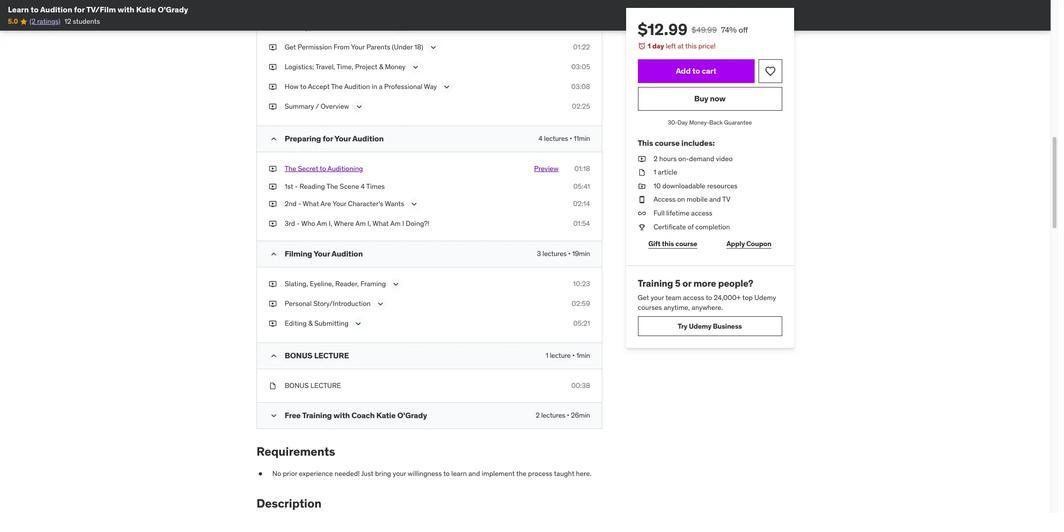 Task type: describe. For each thing, give the bounding box(es) containing it.
learn
[[452, 469, 467, 478]]

to left learn
[[444, 469, 450, 478]]

gift
[[649, 239, 661, 248]]

show lecture description image for preparing for your audition
[[409, 199, 419, 209]]

article
[[659, 168, 678, 177]]

0 horizontal spatial &
[[309, 319, 313, 328]]

2 hours on-demand video
[[654, 154, 733, 163]]

get inside button
[[379, 23, 390, 32]]

small image for filming
[[269, 249, 279, 259]]

in
[[372, 82, 377, 91]]

guarantee
[[725, 118, 753, 126]]

to right how
[[300, 82, 307, 91]]

1 for 1 lecture • 1min
[[546, 351, 549, 360]]

slating,
[[285, 279, 308, 288]]

0 vertical spatial access
[[692, 209, 713, 218]]

0 vertical spatial katie
[[136, 4, 156, 14]]

add to cart button
[[638, 59, 755, 83]]

try
[[678, 322, 688, 331]]

you
[[366, 23, 377, 32]]

01:54
[[573, 219, 590, 228]]

show lecture description image for filming your audition
[[354, 319, 364, 329]]

logistics;
[[285, 62, 314, 71]]

filming your audition
[[285, 249, 363, 259]]

resources
[[708, 181, 738, 190]]

this inside gift this course link
[[662, 239, 675, 248]]

(2 ratings)
[[30, 17, 60, 26]]

add to cart
[[676, 66, 717, 76]]

to inside training 5 or more people? get your team access to 24,000+ top udemy courses anytime, anywhere.
[[706, 293, 713, 302]]

bring
[[375, 469, 391, 478]]

3 am from the left
[[390, 219, 401, 228]]

to up (2
[[31, 4, 39, 14]]

02:14
[[573, 199, 590, 208]]

1 for 1 article
[[654, 168, 657, 177]]

try udemy business
[[678, 322, 743, 331]]

1 for 1 day left at this price!
[[648, 42, 651, 50]]

$12.99
[[638, 19, 688, 40]]

type
[[303, 23, 317, 32]]

0 horizontal spatial and
[[469, 469, 480, 478]]

lectures for filming your audition
[[543, 249, 567, 258]]

free training with coach katie o'grady
[[285, 411, 427, 420]]

training inside training 5 or more people? get your team access to 24,000+ top udemy courses anytime, anywhere.
[[638, 277, 674, 289]]

- for who
[[297, 219, 300, 228]]

to left cart
[[693, 66, 701, 76]]

the for accept
[[331, 82, 343, 91]]

buy now
[[695, 93, 726, 103]]

logistics; travel, time, project & money
[[285, 62, 406, 71]]

3rd
[[285, 219, 295, 228]]

10 downloadable resources
[[654, 181, 738, 190]]

add
[[676, 66, 691, 76]]

lecture
[[550, 351, 571, 360]]

courses
[[638, 303, 663, 312]]

xsmall image left 1st
[[269, 182, 277, 191]]

how to accept the audition in a professional way
[[285, 82, 437, 91]]

small image for free
[[269, 411, 279, 421]]

left
[[666, 42, 677, 50]]

project
[[355, 62, 378, 71]]

1 am from the left
[[317, 219, 327, 228]]

• for audition
[[568, 249, 571, 258]]

your for needed!
[[393, 469, 406, 478]]

team
[[666, 293, 682, 302]]

xsmall image left editing
[[269, 319, 277, 329]]

reading
[[300, 182, 325, 191]]

1 vertical spatial katie
[[377, 411, 396, 420]]

xsmall image left logistics;
[[269, 62, 277, 72]]

time,
[[337, 62, 354, 71]]

show lecture description image for get permission from your parents (under 18)
[[428, 43, 438, 52]]

scene
[[340, 182, 359, 191]]

gift this course
[[649, 239, 698, 248]]

0 vertical spatial course
[[655, 138, 680, 148]]

0 vertical spatial 4
[[539, 134, 543, 143]]

show lecture description image for how to accept the audition in a professional way
[[442, 82, 452, 92]]

show lecture description image for personal story/introduction
[[376, 299, 386, 309]]

lectures for preparing for your audition
[[544, 134, 568, 143]]

1 day left at this price!
[[648, 42, 716, 50]]

times
[[366, 182, 385, 191]]

xsmall image left the access
[[638, 195, 646, 205]]

0 vertical spatial show lecture description image
[[411, 62, 421, 72]]

udemy inside the try udemy business link
[[689, 322, 712, 331]]

• left the 1min
[[573, 351, 575, 360]]

parents
[[367, 43, 390, 51]]

24,000+
[[714, 293, 741, 302]]

(2
[[30, 17, 36, 26]]

0 vertical spatial lecture
[[314, 350, 349, 360]]

off
[[739, 25, 749, 35]]

access inside training 5 or more people? get your team access to 24,000+ top udemy courses anytime, anywhere.
[[684, 293, 705, 302]]

0 horizontal spatial for
[[74, 4, 85, 14]]

i
[[402, 219, 404, 228]]

0 horizontal spatial get
[[285, 43, 296, 51]]

hours
[[660, 154, 677, 163]]

your right 'from'
[[351, 43, 365, 51]]

2 i, from the left
[[368, 219, 371, 228]]

this
[[638, 138, 654, 148]]

02:50
[[572, 23, 590, 32]]

buy now button
[[638, 87, 783, 111]]

74%
[[722, 25, 737, 35]]

story/introduction
[[313, 299, 371, 308]]

show lecture description image for summary / overview
[[354, 102, 364, 112]]

audition up ratings)
[[40, 4, 72, 14]]

lifetime
[[667, 209, 690, 218]]

/
[[316, 102, 319, 111]]

includes:
[[682, 138, 715, 148]]

money
[[385, 62, 406, 71]]

summary / overview
[[285, 102, 349, 111]]

full lifetime access
[[654, 209, 713, 218]]

small image for preparing
[[269, 134, 279, 144]]

your right are
[[333, 199, 346, 208]]

3
[[537, 249, 541, 258]]

gift this course link
[[638, 234, 708, 254]]

01:22
[[573, 43, 590, 51]]

03:05
[[572, 62, 590, 71]]

now
[[711, 93, 726, 103]]

access on mobile and tv
[[654, 195, 731, 204]]

on
[[678, 195, 686, 204]]

to right the secret
[[320, 164, 326, 173]]

11min
[[574, 134, 590, 143]]

certificate of completion
[[654, 222, 731, 231]]

eyeline,
[[310, 279, 334, 288]]

process
[[528, 469, 553, 478]]

02:25
[[572, 102, 590, 111]]

what type of audition did you get
[[285, 23, 390, 32]]

0 vertical spatial with
[[118, 4, 134, 14]]

submitting
[[314, 319, 349, 328]]

$49.99
[[692, 25, 718, 35]]

alarm image
[[638, 42, 646, 50]]

cart
[[702, 66, 717, 76]]



Task type: locate. For each thing, give the bounding box(es) containing it.
4 left times
[[361, 182, 365, 191]]

1 vertical spatial lectures
[[543, 249, 567, 258]]

1 right the alarm image
[[648, 42, 651, 50]]

0 vertical spatial 2
[[654, 154, 658, 163]]

get up "courses"
[[638, 293, 650, 302]]

1 vertical spatial for
[[323, 134, 333, 143]]

get right "you"
[[379, 23, 390, 32]]

katie right coach
[[377, 411, 396, 420]]

show lecture description image down story/introduction
[[354, 319, 364, 329]]

video
[[717, 154, 733, 163]]

o'grady
[[158, 4, 188, 14], [398, 411, 427, 420]]

travel,
[[316, 62, 335, 71]]

0 horizontal spatial with
[[118, 4, 134, 14]]

katie
[[136, 4, 156, 14], [377, 411, 396, 420]]

completion
[[696, 222, 731, 231]]

here.
[[576, 469, 592, 478]]

0 vertical spatial what
[[285, 23, 301, 32]]

lecture down submitting
[[314, 350, 349, 360]]

accept
[[308, 82, 330, 91]]

0 vertical spatial of
[[319, 23, 325, 32]]

price!
[[699, 42, 716, 50]]

2 am from the left
[[356, 219, 366, 228]]

coupon
[[747, 239, 772, 248]]

0 horizontal spatial o'grady
[[158, 4, 188, 14]]

0 vertical spatial your
[[651, 293, 665, 302]]

•
[[570, 134, 572, 143], [568, 249, 571, 258], [573, 351, 575, 360], [567, 411, 570, 420]]

your right "bring"
[[393, 469, 406, 478]]

0 horizontal spatial katie
[[136, 4, 156, 14]]

02:59
[[572, 299, 590, 308]]

2 vertical spatial show lecture description image
[[354, 319, 364, 329]]

0 vertical spatial udemy
[[755, 293, 777, 302]]

show lecture description image
[[395, 23, 405, 33], [428, 43, 438, 52], [442, 82, 452, 92], [354, 102, 364, 112], [391, 279, 401, 289], [376, 299, 386, 309]]

at
[[678, 42, 684, 50]]

0 horizontal spatial this
[[662, 239, 675, 248]]

0 horizontal spatial training
[[302, 411, 332, 420]]

- for reading
[[295, 182, 298, 191]]

day
[[653, 42, 665, 50]]

way
[[424, 82, 437, 91]]

2 vertical spatial the
[[327, 182, 338, 191]]

0 vertical spatial bonus
[[285, 350, 313, 360]]

0 horizontal spatial am
[[317, 219, 327, 228]]

get inside training 5 or more people? get your team access to 24,000+ top udemy courses anytime, anywhere.
[[638, 293, 650, 302]]

1 vertical spatial of
[[688, 222, 694, 231]]

& right editing
[[309, 319, 313, 328]]

1 vertical spatial preview
[[534, 164, 559, 173]]

secret
[[298, 164, 318, 173]]

show lecture description image down how to accept the audition in a professional way
[[354, 102, 364, 112]]

1 vertical spatial 2
[[536, 411, 540, 420]]

2 vertical spatial lectures
[[541, 411, 566, 420]]

1 horizontal spatial of
[[688, 222, 694, 231]]

0 vertical spatial lectures
[[544, 134, 568, 143]]

1 vertical spatial the
[[285, 164, 296, 173]]

0 vertical spatial preview
[[532, 23, 556, 32]]

get permission from your parents (under 18)
[[285, 43, 424, 51]]

2 horizontal spatial what
[[373, 219, 389, 228]]

students
[[73, 17, 100, 26]]

people?
[[719, 277, 754, 289]]

30-day money-back guarantee
[[668, 118, 753, 126]]

xsmall image left full
[[638, 209, 646, 218]]

1 left article on the top right
[[654, 168, 657, 177]]

1 horizontal spatial what
[[303, 199, 319, 208]]

access down mobile
[[692, 209, 713, 218]]

the
[[517, 469, 527, 478]]

am right 'who'
[[317, 219, 327, 228]]

0 vertical spatial 1
[[648, 42, 651, 50]]

this
[[686, 42, 697, 50], [662, 239, 675, 248]]

1 horizontal spatial this
[[686, 42, 697, 50]]

filming
[[285, 249, 312, 259]]

day
[[678, 118, 688, 126]]

bonus lecture
[[285, 350, 349, 360], [285, 381, 341, 390]]

1 horizontal spatial your
[[651, 293, 665, 302]]

1 vertical spatial &
[[309, 319, 313, 328]]

this right gift
[[662, 239, 675, 248]]

udemy right try
[[689, 322, 712, 331]]

who
[[301, 219, 315, 228]]

this right at on the top right
[[686, 42, 697, 50]]

no
[[272, 469, 281, 478]]

from
[[334, 43, 350, 51]]

xsmall image left 3rd
[[269, 219, 277, 229]]

preparing for your audition
[[285, 134, 384, 143]]

1 horizontal spatial katie
[[377, 411, 396, 420]]

what left i
[[373, 219, 389, 228]]

audition inside button
[[326, 23, 352, 32]]

for up "12 students"
[[74, 4, 85, 14]]

1 horizontal spatial o'grady
[[398, 411, 427, 420]]

audition
[[40, 4, 72, 14], [326, 23, 352, 32], [344, 82, 370, 91], [353, 134, 384, 143], [332, 249, 363, 259]]

lectures for free training with coach katie o'grady
[[541, 411, 566, 420]]

• left 11min
[[570, 134, 572, 143]]

your up "courses"
[[651, 293, 665, 302]]

• for with
[[567, 411, 570, 420]]

how
[[285, 82, 299, 91]]

of inside button
[[319, 23, 325, 32]]

1 horizontal spatial udemy
[[755, 293, 777, 302]]

the inside button
[[285, 164, 296, 173]]

udemy inside training 5 or more people? get your team access to 24,000+ top udemy courses anytime, anywhere.
[[755, 293, 777, 302]]

description
[[257, 496, 322, 511]]

requirements
[[257, 444, 335, 460]]

your inside training 5 or more people? get your team access to 24,000+ top udemy courses anytime, anywhere.
[[651, 293, 665, 302]]

get
[[379, 23, 390, 32], [285, 43, 296, 51], [638, 293, 650, 302]]

lecture up free training with coach katie o'grady
[[311, 381, 341, 390]]

1 horizontal spatial 1
[[648, 42, 651, 50]]

1 vertical spatial course
[[676, 239, 698, 248]]

xsmall image
[[269, 23, 277, 32], [269, 62, 277, 72], [269, 102, 277, 112], [638, 154, 646, 164], [269, 164, 277, 174], [269, 182, 277, 191], [638, 195, 646, 205], [269, 199, 277, 209], [638, 209, 646, 218], [269, 219, 277, 229], [638, 222, 646, 232], [269, 319, 277, 329]]

0 vertical spatial bonus lecture
[[285, 350, 349, 360]]

1 i, from the left
[[329, 219, 332, 228]]

audition left the did
[[326, 23, 352, 32]]

1 vertical spatial this
[[662, 239, 675, 248]]

what left are
[[303, 199, 319, 208]]

10:23
[[573, 279, 590, 288]]

xsmall image
[[269, 43, 277, 52], [269, 82, 277, 92], [638, 168, 646, 177], [638, 181, 646, 191], [269, 279, 277, 289], [269, 299, 277, 309], [269, 381, 277, 391], [257, 469, 265, 479]]

0 vertical spatial get
[[379, 23, 390, 32]]

1 vertical spatial udemy
[[689, 322, 712, 331]]

1 horizontal spatial for
[[323, 134, 333, 143]]

small image for bonus
[[269, 351, 279, 361]]

- for what
[[298, 199, 301, 208]]

xsmall image left certificate
[[638, 222, 646, 232]]

the
[[331, 82, 343, 91], [285, 164, 296, 173], [327, 182, 338, 191]]

0 vertical spatial the
[[331, 82, 343, 91]]

2nd
[[285, 199, 297, 208]]

1 horizontal spatial and
[[710, 195, 721, 204]]

1 vertical spatial training
[[302, 411, 332, 420]]

0 horizontal spatial your
[[393, 469, 406, 478]]

1 vertical spatial -
[[298, 199, 301, 208]]

willingness
[[408, 469, 442, 478]]

0 vertical spatial o'grady
[[158, 4, 188, 14]]

0 horizontal spatial 1
[[546, 351, 549, 360]]

30-
[[668, 118, 678, 126]]

2 bonus from the top
[[285, 381, 309, 390]]

i, left where on the top left of the page
[[329, 219, 332, 228]]

- right 3rd
[[297, 219, 300, 228]]

character's
[[348, 199, 383, 208]]

your up the auditioning
[[335, 134, 351, 143]]

- right 1st
[[295, 182, 298, 191]]

0 vertical spatial and
[[710, 195, 721, 204]]

of down full lifetime access
[[688, 222, 694, 231]]

2 for 2 lectures • 26min
[[536, 411, 540, 420]]

0 horizontal spatial what
[[285, 23, 301, 32]]

• left 26min
[[567, 411, 570, 420]]

1 vertical spatial bonus lecture
[[285, 381, 341, 390]]

buy
[[695, 93, 709, 103]]

1 vertical spatial lecture
[[311, 381, 341, 390]]

2 for 2 hours on-demand video
[[654, 154, 658, 163]]

what left type
[[285, 23, 301, 32]]

1 vertical spatial 1
[[654, 168, 657, 177]]

- right 2nd
[[298, 199, 301, 208]]

apply coupon
[[727, 239, 772, 248]]

• left '19min'
[[568, 249, 571, 258]]

12 students
[[64, 17, 100, 26]]

training left 5
[[638, 277, 674, 289]]

5
[[676, 277, 681, 289]]

course up hours
[[655, 138, 680, 148]]

1 horizontal spatial &
[[379, 62, 383, 71]]

4 left 11min
[[539, 134, 543, 143]]

3 lectures • 19min
[[537, 249, 590, 258]]

mobile
[[687, 195, 708, 204]]

udemy right top
[[755, 293, 777, 302]]

0 horizontal spatial of
[[319, 23, 325, 32]]

show lecture description image for slating, eyeline, reader, framing
[[391, 279, 401, 289]]

xsmall image left summary
[[269, 102, 277, 112]]

xsmall image left 2nd
[[269, 199, 277, 209]]

1 vertical spatial show lecture description image
[[409, 199, 419, 209]]

the left the secret
[[285, 164, 296, 173]]

lectures left 26min
[[541, 411, 566, 420]]

bonus up free
[[285, 381, 309, 390]]

2 vertical spatial -
[[297, 219, 300, 228]]

1 horizontal spatial training
[[638, 277, 674, 289]]

doing?!
[[406, 219, 430, 228]]

your for more
[[651, 293, 665, 302]]

the for reading
[[327, 182, 338, 191]]

xsmall image left the secret
[[269, 164, 277, 174]]

1 vertical spatial access
[[684, 293, 705, 302]]

show lecture description image up doing?!
[[409, 199, 419, 209]]

show lecture description image right money
[[411, 62, 421, 72]]

preview left '02:50'
[[532, 23, 556, 32]]

the secret to auditioning
[[285, 164, 363, 173]]

access down or
[[684, 293, 705, 302]]

0 vertical spatial this
[[686, 42, 697, 50]]

2 horizontal spatial get
[[638, 293, 650, 302]]

add to wishlist image
[[765, 65, 777, 77]]

reader,
[[335, 279, 359, 288]]

preview for 02:50
[[532, 23, 556, 32]]

show lecture description image right way
[[442, 82, 452, 92]]

lectures left 11min
[[544, 134, 568, 143]]

preview for 01:18
[[534, 164, 559, 173]]

1 vertical spatial bonus
[[285, 381, 309, 390]]

1 horizontal spatial get
[[379, 23, 390, 32]]

00:38
[[572, 381, 590, 390]]

i,
[[329, 219, 332, 228], [368, 219, 371, 228]]

1 horizontal spatial am
[[356, 219, 366, 228]]

i, down character's
[[368, 219, 371, 228]]

audition down where on the top left of the page
[[332, 249, 363, 259]]

katie right tv/film
[[136, 4, 156, 14]]

am left i
[[390, 219, 401, 228]]

1 vertical spatial with
[[334, 411, 350, 420]]

1
[[648, 42, 651, 50], [654, 168, 657, 177], [546, 351, 549, 360]]

with
[[118, 4, 134, 14], [334, 411, 350, 420]]

03:08
[[572, 82, 590, 91]]

audition up the auditioning
[[353, 134, 384, 143]]

-
[[295, 182, 298, 191], [298, 199, 301, 208], [297, 219, 300, 228]]

0 vertical spatial &
[[379, 62, 383, 71]]

of right type
[[319, 23, 325, 32]]

editing
[[285, 319, 307, 328]]

needed!
[[335, 469, 360, 478]]

1 horizontal spatial with
[[334, 411, 350, 420]]

with left coach
[[334, 411, 350, 420]]

0 horizontal spatial 2
[[536, 411, 540, 420]]

1 vertical spatial what
[[303, 199, 319, 208]]

2 horizontal spatial am
[[390, 219, 401, 228]]

show lecture description image up (under
[[395, 23, 405, 33]]

0 horizontal spatial 4
[[361, 182, 365, 191]]

2 vertical spatial get
[[638, 293, 650, 302]]

2 vertical spatial what
[[373, 219, 389, 228]]

0 horizontal spatial udemy
[[689, 322, 712, 331]]

1 horizontal spatial i,
[[368, 219, 371, 228]]

your
[[651, 293, 665, 302], [393, 469, 406, 478]]

professional
[[384, 82, 423, 91]]

1 horizontal spatial 2
[[654, 154, 658, 163]]

4 lectures • 11min
[[539, 134, 590, 143]]

1 vertical spatial o'grady
[[398, 411, 427, 420]]

2 bonus lecture from the top
[[285, 381, 341, 390]]

10
[[654, 181, 661, 190]]

with right tv/film
[[118, 4, 134, 14]]

2 vertical spatial 1
[[546, 351, 549, 360]]

business
[[713, 322, 743, 331]]

taught
[[554, 469, 575, 478]]

get up logistics;
[[285, 43, 296, 51]]

1 bonus from the top
[[285, 350, 313, 360]]

and left tv
[[710, 195, 721, 204]]

where
[[334, 219, 354, 228]]

small image
[[269, 134, 279, 144], [269, 249, 279, 259], [269, 351, 279, 361], [269, 411, 279, 421]]

26min
[[571, 411, 590, 420]]

xsmall image down "this" on the right
[[638, 154, 646, 164]]

show lecture description image
[[411, 62, 421, 72], [409, 199, 419, 209], [354, 319, 364, 329]]

bonus down editing
[[285, 350, 313, 360]]

certificate
[[654, 222, 687, 231]]

apply coupon button
[[716, 234, 783, 254]]

1 vertical spatial your
[[393, 469, 406, 478]]

the left scene at the left of the page
[[327, 182, 338, 191]]

permission
[[298, 43, 332, 51]]

2nd - what are your character's wants
[[285, 199, 404, 208]]

12
[[64, 17, 71, 26]]

bonus lecture up free
[[285, 381, 341, 390]]

to
[[31, 4, 39, 14], [693, 66, 701, 76], [300, 82, 307, 91], [320, 164, 326, 173], [706, 293, 713, 302], [444, 469, 450, 478]]

2 left hours
[[654, 154, 658, 163]]

& left money
[[379, 62, 383, 71]]

ratings)
[[37, 17, 60, 26]]

(under
[[392, 43, 413, 51]]

1 vertical spatial and
[[469, 469, 480, 478]]

bonus lecture down editing & submitting
[[285, 350, 349, 360]]

1 vertical spatial get
[[285, 43, 296, 51]]

show lecture description image down "framing"
[[376, 299, 386, 309]]

the right accept
[[331, 82, 343, 91]]

and right learn
[[469, 469, 480, 478]]

your right filming
[[314, 249, 330, 259]]

did
[[354, 23, 364, 32]]

1 vertical spatial 4
[[361, 182, 365, 191]]

show lecture description image right "framing"
[[391, 279, 401, 289]]

4 small image from the top
[[269, 411, 279, 421]]

1 small image from the top
[[269, 134, 279, 144]]

preview down 4 lectures • 11min
[[534, 164, 559, 173]]

1 horizontal spatial 4
[[539, 134, 543, 143]]

of
[[319, 23, 325, 32], [688, 222, 694, 231]]

audition left "in"
[[344, 82, 370, 91]]

auditioning
[[328, 164, 363, 173]]

2 horizontal spatial 1
[[654, 168, 657, 177]]

top
[[743, 293, 753, 302]]

0 horizontal spatial i,
[[329, 219, 332, 228]]

0 vertical spatial for
[[74, 4, 85, 14]]

personal story/introduction
[[285, 299, 371, 308]]

to up anywhere.
[[706, 293, 713, 302]]

1 bonus lecture from the top
[[285, 350, 349, 360]]

course down certificate of completion
[[676, 239, 698, 248]]

experience
[[299, 469, 333, 478]]

for right the preparing
[[323, 134, 333, 143]]

1 left lecture
[[546, 351, 549, 360]]

2 small image from the top
[[269, 249, 279, 259]]

anytime,
[[664, 303, 691, 312]]

lectures right 3
[[543, 249, 567, 258]]

xsmall image left type
[[269, 23, 277, 32]]

3 small image from the top
[[269, 351, 279, 361]]

what inside what type of audition did you get button
[[285, 23, 301, 32]]

• for your
[[570, 134, 572, 143]]

am right where on the top left of the page
[[356, 219, 366, 228]]

training right free
[[302, 411, 332, 420]]

0 vertical spatial training
[[638, 277, 674, 289]]

show lecture description image right '18)'
[[428, 43, 438, 52]]

2 left 26min
[[536, 411, 540, 420]]

or
[[683, 277, 692, 289]]

0 vertical spatial -
[[295, 182, 298, 191]]

1min
[[577, 351, 590, 360]]

back
[[710, 118, 723, 126]]



Task type: vqa. For each thing, say whether or not it's contained in the screenshot.
the bit
no



